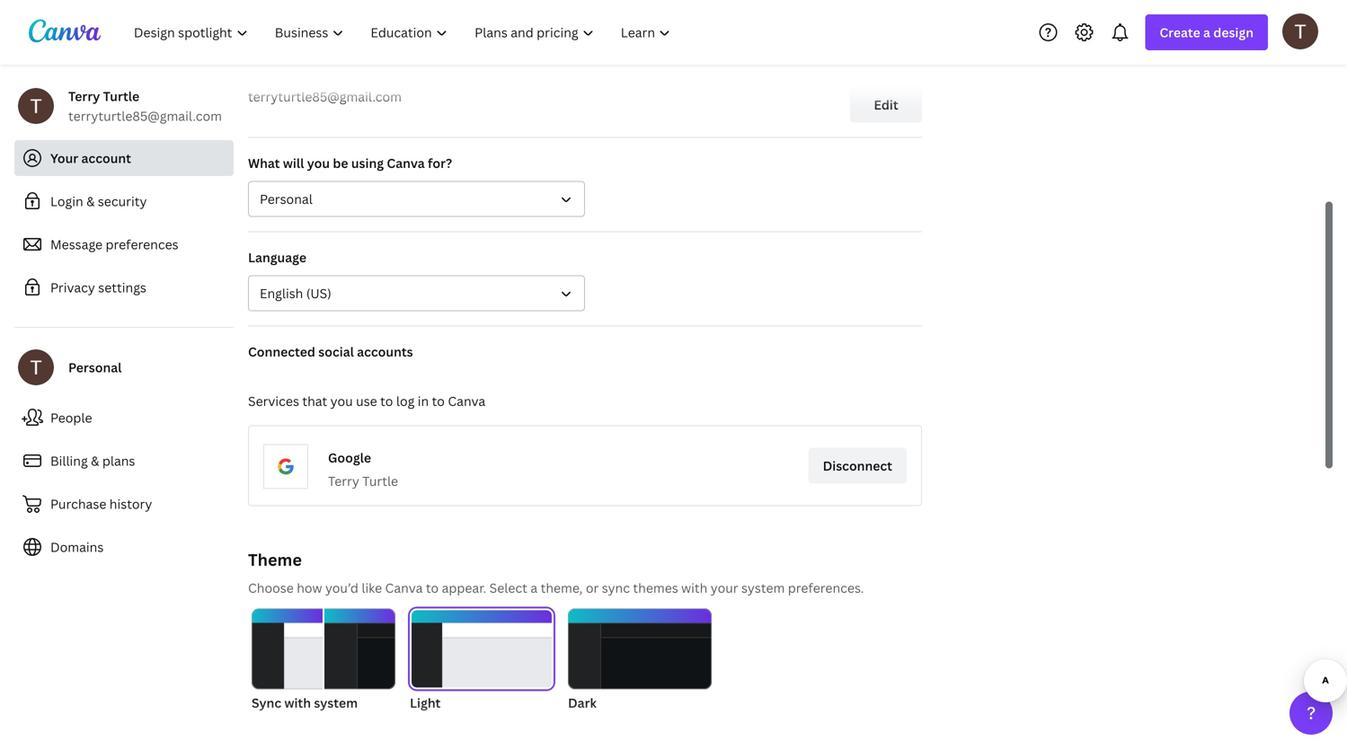 Task type: locate. For each thing, give the bounding box(es) containing it.
1 horizontal spatial terryturtle85@gmail.com
[[248, 88, 402, 105]]

your account
[[50, 150, 131, 167]]

a right select
[[531, 580, 538, 597]]

login
[[50, 193, 83, 210]]

login & security link
[[14, 183, 234, 219]]

edit button
[[851, 87, 923, 123]]

a
[[1204, 24, 1211, 41], [531, 580, 538, 597]]

0 horizontal spatial turtle
[[103, 88, 140, 105]]

system
[[742, 580, 785, 597], [314, 695, 358, 712]]

& right login on the left top
[[86, 193, 95, 210]]

terryturtle85@gmail.com up be
[[248, 88, 402, 105]]

Personal button
[[248, 181, 585, 217]]

that
[[302, 393, 328, 410]]

0 vertical spatial terryturtle85@gmail.com
[[248, 88, 402, 105]]

Sync with system button
[[252, 609, 396, 713]]

1 horizontal spatial terry
[[328, 473, 360, 490]]

privacy settings
[[50, 279, 146, 296]]

1 vertical spatial personal
[[68, 359, 122, 376]]

1 vertical spatial a
[[531, 580, 538, 597]]

1 horizontal spatial personal
[[260, 191, 313, 208]]

0 horizontal spatial terry
[[68, 88, 100, 105]]

disconnect
[[823, 458, 893, 475]]

1 vertical spatial &
[[91, 453, 99, 470]]

terryturtle85@gmail.com
[[248, 88, 402, 105], [68, 107, 222, 125]]

with inside theme choose how you'd like canva to appear. select a theme, or sync themes with your system preferences.
[[682, 580, 708, 597]]

1 vertical spatial you
[[331, 393, 353, 410]]

to inside theme choose how you'd like canva to appear. select a theme, or sync themes with your system preferences.
[[426, 580, 439, 597]]

1 vertical spatial turtle
[[363, 473, 398, 490]]

you
[[307, 155, 330, 172], [331, 393, 353, 410]]

0 horizontal spatial terryturtle85@gmail.com
[[68, 107, 222, 125]]

connected social accounts
[[248, 343, 413, 361]]

system right sync
[[314, 695, 358, 712]]

0 horizontal spatial with
[[285, 695, 311, 712]]

create a design
[[1160, 24, 1254, 41]]

with left your in the right bottom of the page
[[682, 580, 708, 597]]

history
[[110, 496, 152, 513]]

like
[[362, 580, 382, 597]]

0 vertical spatial with
[[682, 580, 708, 597]]

message preferences
[[50, 236, 179, 253]]

0 vertical spatial &
[[86, 193, 95, 210]]

with right sync
[[285, 695, 311, 712]]

you left be
[[307, 155, 330, 172]]

0 vertical spatial system
[[742, 580, 785, 597]]

to right in
[[432, 393, 445, 410]]

turtle
[[103, 88, 140, 105], [363, 473, 398, 490]]

with
[[682, 580, 708, 597], [285, 695, 311, 712]]

terry
[[68, 88, 100, 105], [328, 473, 360, 490]]

turtle down google
[[363, 473, 398, 490]]

0 vertical spatial turtle
[[103, 88, 140, 105]]

personal
[[260, 191, 313, 208], [68, 359, 122, 376]]

canva right in
[[448, 393, 486, 410]]

Dark button
[[568, 609, 712, 713]]

canva left for?
[[387, 155, 425, 172]]

language
[[248, 249, 307, 266]]

you for that
[[331, 393, 353, 410]]

canva
[[387, 155, 425, 172], [448, 393, 486, 410], [385, 580, 423, 597]]

1 vertical spatial system
[[314, 695, 358, 712]]

1 horizontal spatial system
[[742, 580, 785, 597]]

terry up your account
[[68, 88, 100, 105]]

theme
[[248, 549, 302, 571]]

to
[[380, 393, 393, 410], [432, 393, 445, 410], [426, 580, 439, 597]]

using
[[351, 155, 384, 172]]

1 vertical spatial terry
[[328, 473, 360, 490]]

personal down will
[[260, 191, 313, 208]]

people link
[[14, 400, 234, 436]]

social
[[319, 343, 354, 361]]

terry turtle terryturtle85@gmail.com
[[68, 88, 222, 125]]

0 vertical spatial personal
[[260, 191, 313, 208]]

message preferences link
[[14, 227, 234, 263]]

1 horizontal spatial a
[[1204, 24, 1211, 41]]

privacy settings link
[[14, 270, 234, 306]]

1 horizontal spatial with
[[682, 580, 708, 597]]

1 horizontal spatial turtle
[[363, 473, 398, 490]]

(us)
[[306, 285, 332, 302]]

0 vertical spatial you
[[307, 155, 330, 172]]

canva right like at left bottom
[[385, 580, 423, 597]]

Language: English (US) button
[[248, 276, 585, 312]]

2 vertical spatial canva
[[385, 580, 423, 597]]

security
[[98, 193, 147, 210]]

turtle up the "your account" link
[[103, 88, 140, 105]]

terry down google
[[328, 473, 360, 490]]

services
[[248, 393, 299, 410]]

1 vertical spatial terryturtle85@gmail.com
[[68, 107, 222, 125]]

purchase history link
[[14, 486, 234, 522]]

a left design
[[1204, 24, 1211, 41]]

or
[[586, 580, 599, 597]]

0 horizontal spatial system
[[314, 695, 358, 712]]

personal up people
[[68, 359, 122, 376]]

you left use on the bottom
[[331, 393, 353, 410]]

your
[[711, 580, 739, 597]]

& for billing
[[91, 453, 99, 470]]

0 horizontal spatial a
[[531, 580, 538, 597]]

privacy
[[50, 279, 95, 296]]

english (us)
[[260, 285, 332, 302]]

how
[[297, 580, 322, 597]]

select
[[490, 580, 528, 597]]

english
[[260, 285, 303, 302]]

terryturtle85@gmail.com up the "your account" link
[[68, 107, 222, 125]]

to left appear.
[[426, 580, 439, 597]]

edit
[[874, 96, 899, 113]]

&
[[86, 193, 95, 210], [91, 453, 99, 470]]

canva inside theme choose how you'd like canva to appear. select a theme, or sync themes with your system preferences.
[[385, 580, 423, 597]]

0 vertical spatial canva
[[387, 155, 425, 172]]

0 vertical spatial terry
[[68, 88, 100, 105]]

& left plans
[[91, 453, 99, 470]]

1 vertical spatial with
[[285, 695, 311, 712]]

login & security
[[50, 193, 147, 210]]

a inside create a design dropdown button
[[1204, 24, 1211, 41]]

0 vertical spatial a
[[1204, 24, 1211, 41]]

canva for what
[[387, 155, 425, 172]]

connected
[[248, 343, 316, 361]]

system right your in the right bottom of the page
[[742, 580, 785, 597]]



Task type: describe. For each thing, give the bounding box(es) containing it.
billing & plans link
[[14, 443, 234, 479]]

be
[[333, 155, 348, 172]]

google
[[328, 450, 371, 467]]

you for will
[[307, 155, 330, 172]]

terry inside google terry turtle
[[328, 473, 360, 490]]

system inside button
[[314, 695, 358, 712]]

preferences
[[106, 236, 179, 253]]

sync
[[252, 695, 282, 712]]

purchase history
[[50, 496, 152, 513]]

log
[[396, 393, 415, 410]]

billing
[[50, 453, 88, 470]]

domains link
[[14, 530, 234, 566]]

terry turtle image
[[1283, 13, 1319, 49]]

with inside sync with system button
[[285, 695, 311, 712]]

message
[[50, 236, 103, 253]]

account
[[81, 150, 131, 167]]

& for login
[[86, 193, 95, 210]]

your account link
[[14, 140, 234, 176]]

to left the log
[[380, 393, 393, 410]]

a inside theme choose how you'd like canva to appear. select a theme, or sync themes with your system preferences.
[[531, 580, 538, 597]]

0 horizontal spatial personal
[[68, 359, 122, 376]]

billing & plans
[[50, 453, 135, 470]]

plans
[[102, 453, 135, 470]]

domains
[[50, 539, 104, 556]]

what
[[248, 155, 280, 172]]

accounts
[[357, 343, 413, 361]]

create a design button
[[1146, 14, 1269, 50]]

design
[[1214, 24, 1254, 41]]

system inside theme choose how you'd like canva to appear. select a theme, or sync themes with your system preferences.
[[742, 580, 785, 597]]

dark
[[568, 695, 597, 712]]

canva for theme
[[385, 580, 423, 597]]

light
[[410, 695, 441, 712]]

services that you use to log in to canva
[[248, 393, 486, 410]]

terry inside terry turtle terryturtle85@gmail.com
[[68, 88, 100, 105]]

in
[[418, 393, 429, 410]]

sync with system
[[252, 695, 358, 712]]

appear.
[[442, 580, 487, 597]]

what will you be using canva for?
[[248, 155, 452, 172]]

Light button
[[410, 609, 554, 713]]

theme choose how you'd like canva to appear. select a theme, or sync themes with your system preferences.
[[248, 549, 864, 597]]

your
[[50, 150, 78, 167]]

sync
[[602, 580, 630, 597]]

preferences.
[[788, 580, 864, 597]]

use
[[356, 393, 377, 410]]

purchase
[[50, 496, 106, 513]]

turtle inside google terry turtle
[[363, 473, 398, 490]]

people
[[50, 410, 92, 427]]

personal inside button
[[260, 191, 313, 208]]

create
[[1160, 24, 1201, 41]]

themes
[[633, 580, 679, 597]]

you'd
[[325, 580, 359, 597]]

turtle inside terry turtle terryturtle85@gmail.com
[[103, 88, 140, 105]]

disconnect button
[[809, 448, 907, 484]]

will
[[283, 155, 304, 172]]

google terry turtle
[[328, 450, 398, 490]]

top level navigation element
[[122, 14, 686, 50]]

settings
[[98, 279, 146, 296]]

for?
[[428, 155, 452, 172]]

choose
[[248, 580, 294, 597]]

theme,
[[541, 580, 583, 597]]

1 vertical spatial canva
[[448, 393, 486, 410]]



Task type: vqa. For each thing, say whether or not it's contained in the screenshot.
video
no



